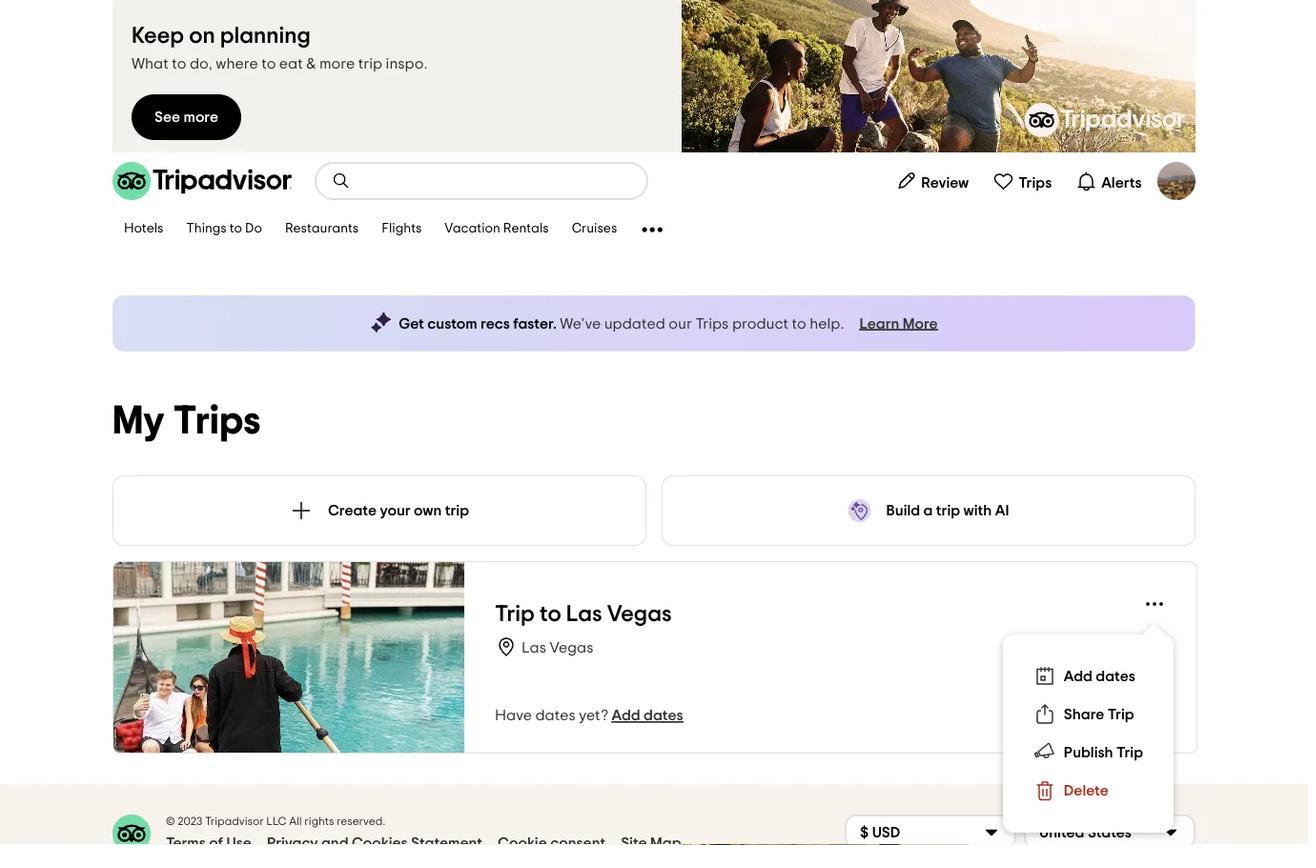 Task type: locate. For each thing, give the bounding box(es) containing it.
las
[[566, 603, 602, 626], [522, 641, 546, 656]]

add up 'share'
[[1064, 669, 1093, 685]]

more
[[319, 56, 355, 72], [184, 110, 218, 125]]

to left eat at top
[[261, 56, 276, 72]]

1 vertical spatial add
[[612, 709, 641, 724]]

united states
[[1039, 826, 1132, 841]]

1 horizontal spatial las
[[566, 603, 602, 626]]

add
[[1064, 669, 1093, 685], [612, 709, 641, 724]]

add dates button up 'share'
[[1026, 658, 1151, 696]]

las up las vegas
[[566, 603, 602, 626]]

trip right 'share'
[[1108, 708, 1134, 723]]

0 vertical spatial tripadvisor image
[[1024, 103, 1186, 137]]

create
[[328, 503, 377, 519]]

trip right publish
[[1117, 746, 1143, 761]]

dates right yet?
[[644, 709, 683, 724]]

1 vertical spatial more
[[184, 110, 218, 125]]

None search field
[[317, 164, 647, 198]]

add dates button
[[1026, 658, 1151, 696], [612, 707, 683, 725]]

trip inside keep on planning what to do, where to eat & more trip inspo.
[[358, 56, 382, 72]]

we've
[[560, 316, 601, 331]]

0 vertical spatial more
[[319, 56, 355, 72]]

0 horizontal spatial trip
[[358, 56, 382, 72]]

0 horizontal spatial vegas
[[550, 641, 594, 656]]

my trips
[[113, 401, 261, 442]]

1 vertical spatial add dates button
[[612, 707, 683, 725]]

1 horizontal spatial more
[[319, 56, 355, 72]]

to
[[172, 56, 186, 72], [261, 56, 276, 72], [230, 223, 242, 236], [792, 316, 806, 331], [540, 603, 561, 626]]

0 horizontal spatial add
[[612, 709, 641, 724]]

dates
[[1096, 669, 1136, 685], [535, 709, 576, 724], [644, 709, 683, 724]]

keep on planning what to do, where to eat & more trip inspo.
[[132, 24, 428, 72]]

$ usd button
[[845, 815, 1017, 846]]

1 horizontal spatial trips
[[696, 316, 729, 331]]

things to do
[[186, 223, 262, 236]]

vacation rentals link
[[433, 210, 560, 250]]

tripadvisor
[[205, 816, 264, 828]]

0 vertical spatial trips
[[1019, 175, 1052, 190]]

trip left inspo.
[[358, 56, 382, 72]]

alerts
[[1102, 175, 1142, 190]]

trips right my
[[173, 401, 261, 442]]

publish
[[1064, 746, 1113, 761]]

ai
[[995, 503, 1009, 519]]

0 vertical spatial las
[[566, 603, 602, 626]]

publish trip button
[[1026, 734, 1151, 772]]

0 vertical spatial vegas
[[607, 603, 672, 626]]

my
[[113, 401, 165, 442]]

faster.
[[513, 316, 557, 331]]

trip for share
[[1108, 708, 1134, 723]]

inspo.
[[386, 56, 428, 72]]

what
[[132, 56, 169, 72]]

a
[[924, 503, 933, 519]]

create your own trip
[[328, 503, 469, 519]]

learn more link
[[860, 315, 938, 333]]

las down trip to las vegas
[[522, 641, 546, 656]]

2 horizontal spatial dates
[[1096, 669, 1136, 685]]

usd
[[872, 826, 900, 841]]

add dates button right yet?
[[612, 707, 683, 725]]

trip
[[495, 603, 535, 626], [1108, 708, 1134, 723], [1117, 746, 1143, 761]]

dates left yet?
[[535, 709, 576, 724]]

build a trip with ai button
[[662, 476, 1196, 546]]

share trip
[[1064, 708, 1134, 723]]

1 vertical spatial trips
[[696, 316, 729, 331]]

tripadvisor image up alerts link
[[1024, 103, 1186, 137]]

2 vertical spatial trip
[[1117, 746, 1143, 761]]

cruises link
[[560, 210, 629, 250]]

trips
[[1019, 175, 1052, 190], [696, 316, 729, 331], [173, 401, 261, 442]]

0 horizontal spatial more
[[184, 110, 218, 125]]

vegas
[[607, 603, 672, 626], [550, 641, 594, 656]]

0 horizontal spatial dates
[[535, 709, 576, 724]]

see more
[[154, 110, 218, 125]]

1 horizontal spatial add dates button
[[1026, 658, 1151, 696]]

1 vertical spatial las
[[522, 641, 546, 656]]

with
[[964, 503, 992, 519]]

1 horizontal spatial dates
[[644, 709, 683, 724]]

1 horizontal spatial add
[[1064, 669, 1093, 685]]

on
[[189, 24, 215, 47]]

states
[[1088, 826, 1132, 841]]

1 vertical spatial tripadvisor image
[[113, 162, 292, 200]]

flights link
[[370, 210, 433, 250]]

trip right own
[[445, 503, 469, 519]]

&
[[306, 56, 316, 72]]

1 horizontal spatial tripadvisor image
[[1024, 103, 1186, 137]]

0 vertical spatial add
[[1064, 669, 1093, 685]]

to left do,
[[172, 56, 186, 72]]

add right yet?
[[612, 709, 641, 724]]

keep on planning what to do, where to eat & more trip inspo. see more element
[[113, 0, 1196, 153]]

1 vertical spatial vegas
[[550, 641, 594, 656]]

las inside trip to las vegas link
[[566, 603, 602, 626]]

help.
[[810, 316, 844, 331]]

rights
[[305, 816, 334, 828]]

las vegas
[[522, 641, 594, 656]]

0 horizontal spatial tripadvisor image
[[113, 162, 292, 200]]

1 vertical spatial trip
[[1108, 708, 1134, 723]]

do,
[[190, 56, 212, 72]]

trips left alerts link
[[1019, 175, 1052, 190]]

eat
[[279, 56, 303, 72]]

tripadvisor image
[[1024, 103, 1186, 137], [113, 162, 292, 200]]

trip up las vegas
[[495, 603, 535, 626]]

0 horizontal spatial add dates button
[[612, 707, 683, 725]]

trip to las vegas
[[495, 603, 672, 626]]

to left help.
[[792, 316, 806, 331]]

trips right our
[[696, 316, 729, 331]]

tripadvisor image up things
[[113, 162, 292, 200]]

dates up share trip
[[1096, 669, 1136, 685]]

rentals
[[503, 223, 549, 236]]

trip to las vegas link
[[495, 601, 1136, 628]]

2 vertical spatial trips
[[173, 401, 261, 442]]

menu image
[[1143, 593, 1166, 616]]

trip
[[358, 56, 382, 72], [445, 503, 469, 519], [936, 503, 960, 519]]

our
[[669, 316, 692, 331]]

own
[[414, 503, 442, 519]]

trip right a
[[936, 503, 960, 519]]

2 horizontal spatial trip
[[936, 503, 960, 519]]

more right the see
[[184, 110, 218, 125]]

add inside button
[[1064, 669, 1093, 685]]

review link
[[888, 162, 977, 200]]

share trip button
[[1026, 696, 1151, 734]]

review
[[921, 175, 969, 190]]

vacation
[[445, 223, 500, 236]]

1 horizontal spatial trip
[[445, 503, 469, 519]]

more right &
[[319, 56, 355, 72]]

things to do link
[[175, 210, 274, 250]]



Task type: vqa. For each thing, say whether or not it's contained in the screenshot.
Las
yes



Task type: describe. For each thing, give the bounding box(es) containing it.
0 vertical spatial add dates button
[[1026, 658, 1151, 696]]

united states button
[[1024, 815, 1196, 846]]

publish trip
[[1064, 746, 1143, 761]]

2 horizontal spatial trips
[[1019, 175, 1052, 190]]

cruises
[[572, 223, 617, 236]]

recs
[[481, 316, 510, 331]]

restaurants
[[285, 223, 359, 236]]

build
[[886, 503, 920, 519]]

0 horizontal spatial trips
[[173, 401, 261, 442]]

delete button
[[1026, 772, 1151, 811]]

create your own trip button
[[113, 476, 647, 546]]

0 vertical spatial trip
[[495, 603, 535, 626]]

$
[[860, 826, 869, 841]]

more
[[903, 316, 938, 331]]

learn more
[[860, 316, 938, 331]]

get
[[399, 316, 424, 331]]

keep
[[132, 24, 184, 47]]

have dates yet? add dates
[[495, 709, 683, 724]]

where
[[216, 56, 258, 72]]

custom
[[427, 316, 477, 331]]

trip inside button
[[936, 503, 960, 519]]

hotels link
[[113, 210, 175, 250]]

0 horizontal spatial las
[[522, 641, 546, 656]]

hotels
[[124, 223, 163, 236]]

have
[[495, 709, 532, 724]]

united
[[1039, 826, 1085, 841]]

planning
[[220, 24, 311, 47]]

things
[[186, 223, 227, 236]]

dates for add
[[1096, 669, 1136, 685]]

product
[[732, 316, 789, 331]]

2023
[[178, 816, 202, 828]]

do
[[245, 223, 262, 236]]

profile picture image
[[1158, 162, 1196, 200]]

flights
[[382, 223, 422, 236]]

delete
[[1064, 784, 1109, 799]]

1 horizontal spatial vegas
[[607, 603, 672, 626]]

more inside button
[[184, 110, 218, 125]]

more inside keep on planning what to do, where to eat & more trip inspo.
[[319, 56, 355, 72]]

share
[[1064, 708, 1105, 723]]

search image
[[332, 172, 351, 191]]

all
[[289, 816, 302, 828]]

to up las vegas
[[540, 603, 561, 626]]

updated
[[604, 316, 665, 331]]

llc
[[266, 816, 287, 828]]

$ usd
[[860, 826, 900, 841]]

trips link
[[985, 162, 1060, 200]]

©
[[166, 816, 175, 828]]

yet?
[[579, 709, 608, 724]]

see more button
[[132, 94, 241, 140]]

vacation rentals
[[445, 223, 549, 236]]

learn
[[860, 316, 900, 331]]

trip inside button
[[445, 503, 469, 519]]

restaurants link
[[274, 210, 370, 250]]

your
[[380, 503, 411, 519]]

dates for have
[[535, 709, 576, 724]]

to left do
[[230, 223, 242, 236]]

add dates
[[1064, 669, 1136, 685]]

build a trip with ai
[[886, 503, 1009, 519]]

© 2023 tripadvisor llc all rights reserved.
[[166, 816, 386, 828]]

trip for publish
[[1117, 746, 1143, 761]]

reserved.
[[337, 816, 386, 828]]

alerts link
[[1068, 162, 1150, 200]]

get custom recs faster. we've updated our trips product to help.
[[399, 316, 844, 331]]

see
[[154, 110, 180, 125]]

tripadvisor image inside keep on planning what to do, where to eat & more trip inspo. see more element
[[1024, 103, 1186, 137]]



